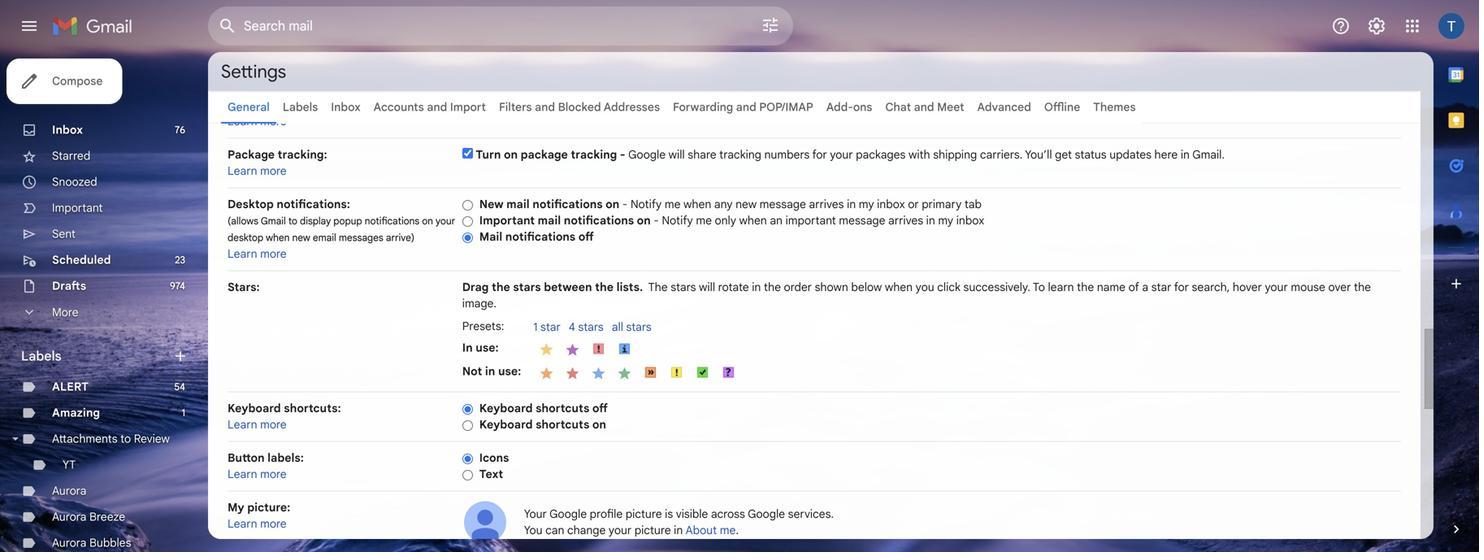 Task type: describe. For each thing, give the bounding box(es) containing it.
chat and meet
[[886, 100, 965, 114]]

mail for new
[[507, 197, 530, 211]]

when left an
[[739, 213, 767, 228]]

about
[[686, 523, 717, 537]]

amazing link
[[52, 406, 100, 420]]

2 tracking from the left
[[720, 148, 762, 162]]

1 vertical spatial use:
[[498, 364, 521, 378]]

aurora breeze
[[52, 510, 125, 524]]

import
[[450, 100, 486, 114]]

to inside labels navigation
[[120, 432, 131, 446]]

your google profile picture is visible across google services. you can change your picture in about me .
[[524, 507, 834, 537]]

can
[[546, 523, 565, 537]]

sent link
[[52, 227, 76, 241]]

themes
[[1094, 100, 1136, 114]]

when left any
[[684, 197, 712, 211]]

get
[[1055, 148, 1072, 162]]

an
[[770, 213, 783, 228]]

carriers.
[[980, 148, 1023, 162]]

aurora for aurora breeze
[[52, 510, 87, 524]]

learn for package
[[228, 164, 257, 178]]

or
[[908, 197, 919, 211]]

23
[[175, 254, 185, 266]]

stars right 4
[[578, 320, 604, 334]]

1 more from the top
[[260, 114, 287, 128]]

more for tracking:
[[260, 164, 287, 178]]

offline
[[1045, 100, 1081, 114]]

hover
[[1233, 280, 1263, 294]]

1 vertical spatial inbox link
[[52, 123, 83, 137]]

1 vertical spatial message
[[839, 213, 886, 228]]

aurora link
[[52, 484, 87, 498]]

1 for 1
[[182, 407, 185, 419]]

learn more link for button
[[228, 467, 287, 481]]

not in use:
[[462, 364, 521, 378]]

shortcuts for on
[[536, 417, 590, 432]]

1 star link
[[534, 320, 569, 336]]

stars right all
[[626, 320, 652, 334]]

0 vertical spatial for
[[813, 148, 827, 162]]

tracking:
[[278, 148, 327, 162]]

change
[[567, 523, 606, 537]]

icons
[[480, 451, 509, 465]]

of
[[1129, 280, 1140, 294]]

advanced search options image
[[754, 9, 787, 41]]

image.
[[462, 296, 497, 311]]

accounts
[[374, 100, 424, 114]]

labels navigation
[[0, 52, 208, 552]]

meet
[[938, 100, 965, 114]]

ons
[[854, 100, 873, 114]]

2 the from the left
[[595, 280, 614, 294]]

alert link
[[52, 380, 89, 394]]

in use:
[[462, 341, 499, 355]]

in down turn on package tracking - google will share tracking numbers for your packages with shipping carriers. you'll get status updates here in gmail. on the top
[[847, 197, 856, 211]]

attachments
[[52, 432, 118, 446]]

important mail notifications on - notify me only when an important message arrives in my inbox
[[480, 213, 985, 228]]

0 vertical spatial picture
[[626, 507, 662, 521]]

76
[[175, 124, 185, 136]]

package
[[521, 148, 568, 162]]

Search mail text field
[[244, 18, 715, 34]]

display
[[300, 215, 331, 227]]

mail
[[480, 230, 503, 244]]

status
[[1075, 148, 1107, 162]]

keyboard shortcuts: learn more
[[228, 401, 341, 432]]

keyboard shortcuts off
[[480, 401, 608, 415]]

forwarding and pop/imap link
[[673, 100, 814, 114]]

my picture: learn more
[[228, 500, 290, 531]]

accounts and import link
[[374, 100, 486, 114]]

with
[[909, 148, 931, 162]]

rotate
[[718, 280, 749, 294]]

learn for my
[[228, 517, 257, 531]]

Icons radio
[[462, 453, 473, 465]]

share
[[688, 148, 717, 162]]

New mail notifications on radio
[[462, 199, 473, 211]]

arrive)
[[386, 232, 415, 244]]

1 vertical spatial inbox
[[957, 213, 985, 228]]

notify for notify me when any new message arrives in my inbox or primary tab
[[631, 197, 662, 211]]

gmail.
[[1193, 148, 1225, 162]]

in right not
[[485, 364, 495, 378]]

picture:
[[247, 500, 290, 515]]

(allows
[[228, 215, 259, 227]]

more for shortcuts:
[[260, 417, 287, 432]]

profile
[[590, 507, 623, 521]]

search,
[[1192, 280, 1230, 294]]

numbers
[[765, 148, 810, 162]]

themes link
[[1094, 100, 1136, 114]]

yt link
[[63, 458, 76, 472]]

important for important mail notifications on - notify me only when an important message arrives in my inbox
[[480, 213, 535, 228]]

gmail image
[[52, 10, 141, 42]]

mail for important
[[538, 213, 561, 228]]

important link
[[52, 201, 103, 215]]

notifications inside desktop notifications: (allows gmail to display popup notifications on your desktop when new email messages arrive) learn more
[[365, 215, 420, 227]]

in inside the your google profile picture is visible across google services. you can change your picture in about me .
[[674, 523, 683, 537]]

1 learn more link from the top
[[228, 114, 287, 128]]

off for mail notifications off
[[579, 230, 594, 244]]

labels:
[[268, 451, 304, 465]]

1 vertical spatial star
[[541, 320, 561, 334]]

1 the from the left
[[492, 280, 510, 294]]

shipping
[[934, 148, 977, 162]]

package tracking: learn more
[[228, 148, 327, 178]]

keyboard shortcuts on
[[480, 417, 606, 432]]

3 the from the left
[[764, 280, 781, 294]]

visible
[[676, 507, 708, 521]]

your inside the your google profile picture is visible across google services. you can change your picture in about me .
[[609, 523, 632, 537]]

0 vertical spatial my
[[859, 197, 874, 211]]

my
[[228, 500, 244, 515]]

when inside the stars will rotate in the order shown below when you click successively. to learn the name of a star for search, hover your mouse over the image.
[[885, 280, 913, 294]]

filters and blocked addresses link
[[499, 100, 660, 114]]

desktop notifications: (allows gmail to display popup notifications on your desktop when new email messages arrive) learn more
[[228, 197, 455, 261]]

5 the from the left
[[1355, 280, 1372, 294]]

labels for labels link
[[283, 100, 318, 114]]

any
[[715, 197, 733, 211]]

services.
[[788, 507, 834, 521]]

stars left between
[[513, 280, 541, 294]]

learn for keyboard
[[228, 417, 257, 432]]

0 horizontal spatial inbox
[[877, 197, 905, 211]]

advanced
[[978, 100, 1032, 114]]

0 horizontal spatial message
[[760, 197, 806, 211]]

you
[[916, 280, 935, 294]]

for inside the stars will rotate in the order shown below when you click successively. to learn the name of a star for search, hover your mouse over the image.
[[1175, 280, 1189, 294]]

popup
[[334, 215, 362, 227]]

me for only
[[696, 213, 712, 228]]

gmail
[[261, 215, 286, 227]]

Important mail notifications on radio
[[462, 215, 473, 228]]

shown
[[815, 280, 849, 294]]

only
[[715, 213, 737, 228]]

add-
[[827, 100, 854, 114]]



Task type: vqa. For each thing, say whether or not it's contained in the screenshot.
"Glisten" corresponding to Mirage Glisten
no



Task type: locate. For each thing, give the bounding box(es) containing it.
.
[[736, 523, 739, 537]]

in right rotate
[[752, 280, 761, 294]]

for right numbers
[[813, 148, 827, 162]]

1 horizontal spatial inbox
[[331, 100, 361, 114]]

1 horizontal spatial arrives
[[889, 213, 924, 228]]

star
[[1152, 280, 1172, 294], [541, 320, 561, 334]]

0 horizontal spatial star
[[541, 320, 561, 334]]

0 vertical spatial off
[[579, 230, 594, 244]]

google right across
[[748, 507, 785, 521]]

when left the you
[[885, 280, 913, 294]]

3 learn from the top
[[228, 247, 257, 261]]

0 vertical spatial inbox
[[877, 197, 905, 211]]

0 horizontal spatial important
[[52, 201, 103, 215]]

more down package
[[260, 164, 287, 178]]

inbox left or
[[877, 197, 905, 211]]

message up an
[[760, 197, 806, 211]]

aurora down aurora "link"
[[52, 510, 87, 524]]

google down addresses
[[629, 148, 666, 162]]

974
[[170, 280, 185, 292]]

3 and from the left
[[736, 100, 757, 114]]

turn
[[476, 148, 501, 162]]

0 vertical spatial -
[[620, 148, 626, 162]]

email
[[313, 232, 336, 244]]

review
[[134, 432, 170, 446]]

to inside desktop notifications: (allows gmail to display popup notifications on your desktop when new email messages arrive) learn more
[[289, 215, 298, 227]]

keyboard inside keyboard shortcuts: learn more
[[228, 401, 281, 415]]

mail notifications off
[[480, 230, 594, 244]]

1 horizontal spatial important
[[480, 213, 535, 228]]

learn down my
[[228, 517, 257, 531]]

1 horizontal spatial to
[[289, 215, 298, 227]]

me inside the your google profile picture is visible across google services. you can change your picture in about me .
[[720, 523, 736, 537]]

learn more link down picture:
[[228, 517, 287, 531]]

1 left 4
[[534, 320, 538, 334]]

keyboard for keyboard shortcuts on
[[480, 417, 533, 432]]

learn more link
[[228, 114, 287, 128], [228, 164, 287, 178], [228, 247, 287, 261], [228, 417, 287, 432], [228, 467, 287, 481], [228, 517, 287, 531]]

more inside my picture: learn more
[[260, 517, 287, 531]]

keyboard for keyboard shortcuts: learn more
[[228, 401, 281, 415]]

0 horizontal spatial to
[[120, 432, 131, 446]]

tab list
[[1434, 52, 1480, 494]]

1 vertical spatial will
[[699, 280, 716, 294]]

about me link
[[686, 523, 736, 537]]

learn inside button labels: learn more
[[228, 467, 257, 481]]

important down snoozed link
[[52, 201, 103, 215]]

settings
[[221, 60, 286, 83]]

1 horizontal spatial labels
[[283, 100, 318, 114]]

new inside desktop notifications: (allows gmail to display popup notifications on your desktop when new email messages arrive) learn more
[[292, 232, 310, 244]]

4 more from the top
[[260, 417, 287, 432]]

0 vertical spatial message
[[760, 197, 806, 211]]

and for filters
[[535, 100, 555, 114]]

arrives
[[809, 197, 844, 211], [889, 213, 924, 228]]

0 horizontal spatial my
[[859, 197, 874, 211]]

mail up the "mail notifications off"
[[538, 213, 561, 228]]

0 horizontal spatial google
[[550, 507, 587, 521]]

picture down the is
[[635, 523, 671, 537]]

learn inside desktop notifications: (allows gmail to display popup notifications on your desktop when new email messages arrive) learn more
[[228, 247, 257, 261]]

0 vertical spatial will
[[669, 148, 685, 162]]

over
[[1329, 280, 1352, 294]]

and left pop/imap
[[736, 100, 757, 114]]

me left only
[[696, 213, 712, 228]]

your inside the stars will rotate in the order shown below when you click successively. to learn the name of a star for search, hover your mouse over the image.
[[1265, 280, 1288, 294]]

all
[[612, 320, 624, 334]]

will
[[669, 148, 685, 162], [699, 280, 716, 294]]

your down profile at the bottom of the page
[[609, 523, 632, 537]]

star inside the stars will rotate in the order shown below when you click successively. to learn the name of a star for search, hover your mouse over the image.
[[1152, 280, 1172, 294]]

1 and from the left
[[427, 100, 447, 114]]

stars:
[[228, 280, 260, 294]]

forwarding
[[673, 100, 734, 114]]

starred
[[52, 149, 90, 163]]

2 more from the top
[[260, 164, 287, 178]]

desktop
[[228, 232, 263, 244]]

important
[[786, 213, 836, 228]]

use: right not
[[498, 364, 521, 378]]

me left any
[[665, 197, 681, 211]]

learn more
[[228, 114, 287, 128]]

to
[[1033, 280, 1046, 294]]

learn inside keyboard shortcuts: learn more
[[228, 417, 257, 432]]

2 learn from the top
[[228, 164, 257, 178]]

learn more link down button on the left bottom
[[228, 467, 287, 481]]

0 horizontal spatial mail
[[507, 197, 530, 211]]

1 vertical spatial 1
[[182, 407, 185, 419]]

in inside the stars will rotate in the order shown below when you click successively. to learn the name of a star for search, hover your mouse over the image.
[[752, 280, 761, 294]]

in right here
[[1181, 148, 1190, 162]]

your left important mail notifications on radio
[[436, 215, 455, 227]]

notify for notify me only when an important message arrives in my inbox
[[662, 213, 693, 228]]

0 vertical spatial 1
[[534, 320, 538, 334]]

learn more link for package
[[228, 164, 287, 178]]

your right hover on the bottom of the page
[[1265, 280, 1288, 294]]

turn on package tracking - google will share tracking numbers for your packages with shipping carriers. you'll get status updates here in gmail.
[[476, 148, 1225, 162]]

will left rotate
[[699, 280, 716, 294]]

more up package
[[260, 114, 287, 128]]

and for forwarding
[[736, 100, 757, 114]]

here
[[1155, 148, 1178, 162]]

keyboard right keyboard shortcuts off radio
[[480, 401, 533, 415]]

me for when
[[665, 197, 681, 211]]

1 horizontal spatial me
[[696, 213, 712, 228]]

aurora down aurora breeze "link"
[[52, 536, 87, 550]]

new mail notifications on - notify me when any new message arrives in my inbox or primary tab
[[480, 197, 982, 211]]

shortcuts up keyboard shortcuts on
[[536, 401, 590, 415]]

inbox link
[[331, 100, 361, 114], [52, 123, 83, 137]]

important inside labels navigation
[[52, 201, 103, 215]]

1 vertical spatial labels
[[21, 348, 61, 364]]

snoozed
[[52, 175, 97, 189]]

learn down package
[[228, 164, 257, 178]]

arrives up important
[[809, 197, 844, 211]]

2 horizontal spatial google
[[748, 507, 785, 521]]

more for picture:
[[260, 517, 287, 531]]

aurora down yt
[[52, 484, 87, 498]]

inbox link right labels link
[[331, 100, 361, 114]]

1 horizontal spatial tracking
[[720, 148, 762, 162]]

you'll
[[1025, 148, 1053, 162]]

to right gmail
[[289, 215, 298, 227]]

0 vertical spatial new
[[736, 197, 757, 211]]

1 vertical spatial off
[[593, 401, 608, 415]]

your left packages at the right
[[830, 148, 853, 162]]

Text radio
[[462, 469, 473, 481]]

1 vertical spatial shortcuts
[[536, 417, 590, 432]]

labels for labels "heading"
[[21, 348, 61, 364]]

0 vertical spatial inbox link
[[331, 100, 361, 114]]

1 vertical spatial notify
[[662, 213, 693, 228]]

tracking right package
[[571, 148, 617, 162]]

will left 'share'
[[669, 148, 685, 162]]

google
[[629, 148, 666, 162], [550, 507, 587, 521], [748, 507, 785, 521]]

inbox right labels link
[[331, 100, 361, 114]]

desktop
[[228, 197, 274, 211]]

aurora for aurora "link"
[[52, 484, 87, 498]]

more down desktop
[[260, 247, 287, 261]]

3 more from the top
[[260, 247, 287, 261]]

learn up package
[[228, 114, 257, 128]]

1 vertical spatial me
[[696, 213, 712, 228]]

in down visible
[[674, 523, 683, 537]]

inbox link up starred
[[52, 123, 83, 137]]

when
[[684, 197, 712, 211], [739, 213, 767, 228], [266, 232, 290, 244], [885, 280, 913, 294]]

star left 4
[[541, 320, 561, 334]]

0 vertical spatial labels
[[283, 100, 318, 114]]

support image
[[1332, 16, 1351, 36]]

will inside the stars will rotate in the order shown below when you click successively. to learn the name of a star for search, hover your mouse over the image.
[[699, 280, 716, 294]]

more down picture:
[[260, 517, 287, 531]]

0 vertical spatial me
[[665, 197, 681, 211]]

learn down desktop
[[228, 247, 257, 261]]

search mail image
[[213, 11, 242, 41]]

1 vertical spatial aurora
[[52, 510, 87, 524]]

0 vertical spatial notify
[[631, 197, 662, 211]]

on inside desktop notifications: (allows gmail to display popup notifications on your desktop when new email messages arrive) learn more
[[422, 215, 433, 227]]

to left review
[[120, 432, 131, 446]]

learn inside package tracking: learn more
[[228, 164, 257, 178]]

1 horizontal spatial inbox link
[[331, 100, 361, 114]]

and left "import"
[[427, 100, 447, 114]]

scheduled link
[[52, 253, 111, 267]]

notify left any
[[631, 197, 662, 211]]

3 learn more link from the top
[[228, 247, 287, 261]]

2 shortcuts from the top
[[536, 417, 590, 432]]

stars inside the stars will rotate in the order shown below when you click successively. to learn the name of a star for search, hover your mouse over the image.
[[671, 280, 696, 294]]

more for labels:
[[260, 467, 287, 481]]

when down gmail
[[266, 232, 290, 244]]

0 vertical spatial star
[[1152, 280, 1172, 294]]

shortcuts
[[536, 401, 590, 415], [536, 417, 590, 432]]

amazing
[[52, 406, 100, 420]]

between
[[544, 280, 592, 294]]

1 horizontal spatial inbox
[[957, 213, 985, 228]]

0 vertical spatial shortcuts
[[536, 401, 590, 415]]

learn more link up package
[[228, 114, 287, 128]]

2 vertical spatial me
[[720, 523, 736, 537]]

off for keyboard shortcuts off
[[593, 401, 608, 415]]

my left or
[[859, 197, 874, 211]]

0 vertical spatial aurora
[[52, 484, 87, 498]]

your inside desktop notifications: (allows gmail to display popup notifications on your desktop when new email messages arrive) learn more
[[436, 215, 455, 227]]

labels up tracking:
[[283, 100, 318, 114]]

when inside desktop notifications: (allows gmail to display popup notifications on your desktop when new email messages arrive) learn more
[[266, 232, 290, 244]]

more
[[52, 305, 78, 319]]

attachments to review link
[[52, 432, 170, 446]]

1 vertical spatial -
[[623, 197, 628, 211]]

more up "labels:"
[[260, 417, 287, 432]]

general link
[[228, 100, 270, 114]]

1 aurora from the top
[[52, 484, 87, 498]]

important for important
[[52, 201, 103, 215]]

sent
[[52, 227, 76, 241]]

learn down button on the left bottom
[[228, 467, 257, 481]]

1 for 1 star 4 stars all stars
[[534, 320, 538, 334]]

new up important mail notifications on - notify me only when an important message arrives in my inbox
[[736, 197, 757, 211]]

more inside keyboard shortcuts: learn more
[[260, 417, 287, 432]]

learn inside my picture: learn more
[[228, 517, 257, 531]]

1 tracking from the left
[[571, 148, 617, 162]]

drafts
[[52, 279, 86, 293]]

notifications:
[[277, 197, 350, 211]]

compose
[[52, 74, 103, 88]]

message right important
[[839, 213, 886, 228]]

off
[[579, 230, 594, 244], [593, 401, 608, 415]]

main menu image
[[20, 16, 39, 36]]

1 horizontal spatial my
[[939, 213, 954, 228]]

4 learn from the top
[[228, 417, 257, 432]]

0 vertical spatial mail
[[507, 197, 530, 211]]

2 and from the left
[[535, 100, 555, 114]]

learn more link for keyboard
[[228, 417, 287, 432]]

1 horizontal spatial will
[[699, 280, 716, 294]]

0 horizontal spatial inbox link
[[52, 123, 83, 137]]

arrives down or
[[889, 213, 924, 228]]

1 down 54
[[182, 407, 185, 419]]

1 inside labels navigation
[[182, 407, 185, 419]]

0 horizontal spatial 1
[[182, 407, 185, 419]]

1 vertical spatial picture
[[635, 523, 671, 537]]

labels up alert
[[21, 348, 61, 364]]

more
[[260, 114, 287, 128], [260, 164, 287, 178], [260, 247, 287, 261], [260, 417, 287, 432], [260, 467, 287, 481], [260, 517, 287, 531]]

a
[[1143, 280, 1149, 294]]

package
[[228, 148, 275, 162]]

aurora breeze link
[[52, 510, 125, 524]]

1 vertical spatial arrives
[[889, 213, 924, 228]]

me down across
[[720, 523, 736, 537]]

6 learn from the top
[[228, 517, 257, 531]]

labels heading
[[21, 348, 172, 364]]

- for settings
[[620, 148, 626, 162]]

me
[[665, 197, 681, 211], [696, 213, 712, 228], [720, 523, 736, 537]]

0 horizontal spatial me
[[665, 197, 681, 211]]

new down the 'display'
[[292, 232, 310, 244]]

snoozed link
[[52, 175, 97, 189]]

in down primary
[[927, 213, 936, 228]]

inbox inside labels navigation
[[52, 123, 83, 137]]

0 horizontal spatial labels
[[21, 348, 61, 364]]

1 horizontal spatial message
[[839, 213, 886, 228]]

google up can
[[550, 507, 587, 521]]

shortcuts down keyboard shortcuts off at the left bottom of page
[[536, 417, 590, 432]]

shortcuts:
[[284, 401, 341, 415]]

successively.
[[964, 280, 1031, 294]]

the left order
[[764, 280, 781, 294]]

the left "lists."
[[595, 280, 614, 294]]

inbox down tab
[[957, 213, 985, 228]]

2 aurora from the top
[[52, 510, 87, 524]]

1 horizontal spatial star
[[1152, 280, 1172, 294]]

shortcuts for off
[[536, 401, 590, 415]]

more inside package tracking: learn more
[[260, 164, 287, 178]]

pop/imap
[[760, 100, 814, 114]]

1 vertical spatial new
[[292, 232, 310, 244]]

stars
[[513, 280, 541, 294], [671, 280, 696, 294], [578, 320, 604, 334], [626, 320, 652, 334]]

for
[[813, 148, 827, 162], [1175, 280, 1189, 294]]

0 horizontal spatial inbox
[[52, 123, 83, 137]]

compose button
[[7, 59, 122, 104]]

1 horizontal spatial for
[[1175, 280, 1189, 294]]

the right learn
[[1077, 280, 1095, 294]]

and for accounts
[[427, 100, 447, 114]]

bubbles
[[89, 536, 131, 550]]

more down "labels:"
[[260, 467, 287, 481]]

6 more from the top
[[260, 517, 287, 531]]

the right drag
[[492, 280, 510, 294]]

learn more link for my
[[228, 517, 287, 531]]

more inside button labels: learn more
[[260, 467, 287, 481]]

and right chat
[[914, 100, 935, 114]]

5 learn more link from the top
[[228, 467, 287, 481]]

1 horizontal spatial new
[[736, 197, 757, 211]]

None checkbox
[[462, 148, 473, 159]]

learn for button
[[228, 467, 257, 481]]

4 learn more link from the top
[[228, 417, 287, 432]]

notify left only
[[662, 213, 693, 228]]

the right over
[[1355, 280, 1372, 294]]

my down primary
[[939, 213, 954, 228]]

1 horizontal spatial mail
[[538, 213, 561, 228]]

learn up button on the left bottom
[[228, 417, 257, 432]]

4 the from the left
[[1077, 280, 1095, 294]]

keyboard up icons
[[480, 417, 533, 432]]

addresses
[[604, 100, 660, 114]]

2 learn more link from the top
[[228, 164, 287, 178]]

1 vertical spatial inbox
[[52, 123, 83, 137]]

learn more link down package
[[228, 164, 287, 178]]

mail right new
[[507, 197, 530, 211]]

notify
[[631, 197, 662, 211], [662, 213, 693, 228]]

4 stars link
[[569, 320, 612, 336]]

- for desktop notifications:
[[654, 213, 659, 228]]

Keyboard shortcuts off radio
[[462, 403, 473, 415]]

0 horizontal spatial new
[[292, 232, 310, 244]]

learn
[[1048, 280, 1075, 294]]

the stars will rotate in the order shown below when you click successively. to learn the name of a star for search, hover your mouse over the image.
[[462, 280, 1372, 311]]

3 aurora from the top
[[52, 536, 87, 550]]

0 vertical spatial inbox
[[331, 100, 361, 114]]

primary
[[922, 197, 962, 211]]

1 vertical spatial for
[[1175, 280, 1189, 294]]

2 horizontal spatial me
[[720, 523, 736, 537]]

in
[[462, 341, 473, 355]]

aurora for aurora bubbles
[[52, 536, 87, 550]]

4
[[569, 320, 576, 334]]

keyboard for keyboard shortcuts off
[[480, 401, 533, 415]]

picture image
[[462, 500, 508, 545]]

1 shortcuts from the top
[[536, 401, 590, 415]]

off up keyboard shortcuts on
[[593, 401, 608, 415]]

star right a
[[1152, 280, 1172, 294]]

0 horizontal spatial will
[[669, 148, 685, 162]]

0 horizontal spatial tracking
[[571, 148, 617, 162]]

4 and from the left
[[914, 100, 935, 114]]

1 vertical spatial to
[[120, 432, 131, 446]]

for left search,
[[1175, 280, 1189, 294]]

0 horizontal spatial arrives
[[809, 197, 844, 211]]

and right filters
[[535, 100, 555, 114]]

6 learn more link from the top
[[228, 517, 287, 531]]

Keyboard shortcuts on radio
[[462, 419, 473, 432]]

advanced link
[[978, 100, 1032, 114]]

5 learn from the top
[[228, 467, 257, 481]]

the
[[492, 280, 510, 294], [595, 280, 614, 294], [764, 280, 781, 294], [1077, 280, 1095, 294], [1355, 280, 1372, 294]]

settings image
[[1368, 16, 1387, 36]]

use:
[[476, 341, 499, 355], [498, 364, 521, 378]]

important down new
[[480, 213, 535, 228]]

1 vertical spatial my
[[939, 213, 954, 228]]

2 vertical spatial -
[[654, 213, 659, 228]]

new
[[480, 197, 504, 211]]

0 vertical spatial use:
[[476, 341, 499, 355]]

tracking right 'share'
[[720, 148, 762, 162]]

and
[[427, 100, 447, 114], [535, 100, 555, 114], [736, 100, 757, 114], [914, 100, 935, 114]]

button labels: learn more
[[228, 451, 304, 481]]

stars right the
[[671, 280, 696, 294]]

learn more link down desktop
[[228, 247, 287, 261]]

keyboard
[[228, 401, 281, 415], [480, 401, 533, 415], [480, 417, 533, 432]]

and for chat
[[914, 100, 935, 114]]

labels
[[283, 100, 318, 114], [21, 348, 61, 364]]

inbox up starred
[[52, 123, 83, 137]]

picture left the is
[[626, 507, 662, 521]]

across
[[711, 507, 745, 521]]

0 vertical spatial to
[[289, 215, 298, 227]]

Mail notifications off radio
[[462, 232, 473, 244]]

1
[[534, 320, 538, 334], [182, 407, 185, 419]]

yt
[[63, 458, 76, 472]]

offline link
[[1045, 100, 1081, 114]]

keyboard up button on the left bottom
[[228, 401, 281, 415]]

more button
[[0, 299, 195, 325]]

off up between
[[579, 230, 594, 244]]

use: right in
[[476, 341, 499, 355]]

labels inside navigation
[[21, 348, 61, 364]]

1 learn from the top
[[228, 114, 257, 128]]

1 horizontal spatial google
[[629, 148, 666, 162]]

more inside desktop notifications: (allows gmail to display popup notifications on your desktop when new email messages arrive) learn more
[[260, 247, 287, 261]]

2 vertical spatial aurora
[[52, 536, 87, 550]]

None search field
[[208, 7, 794, 46]]

learn more link up button on the left bottom
[[228, 417, 287, 432]]

0 horizontal spatial for
[[813, 148, 827, 162]]

chat
[[886, 100, 911, 114]]

1 horizontal spatial 1
[[534, 320, 538, 334]]

5 more from the top
[[260, 467, 287, 481]]

1 vertical spatial mail
[[538, 213, 561, 228]]

0 vertical spatial arrives
[[809, 197, 844, 211]]



